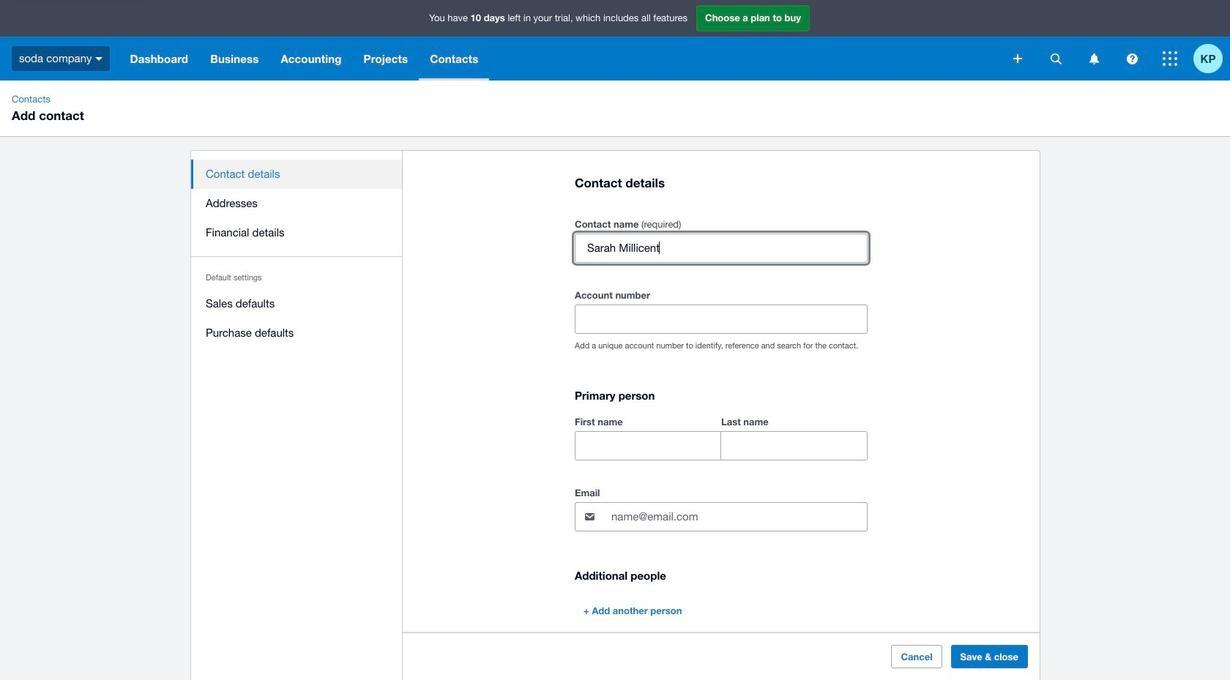 Task type: vqa. For each thing, say whether or not it's contained in the screenshot.
field
yes



Task type: describe. For each thing, give the bounding box(es) containing it.
0 horizontal spatial svg image
[[1089, 53, 1099, 64]]

name@email.com text field
[[610, 503, 867, 531]]



Task type: locate. For each thing, give the bounding box(es) containing it.
banner
[[0, 0, 1230, 81]]

group
[[575, 413, 868, 461]]

svg image
[[1163, 51, 1177, 66], [1089, 53, 1099, 64], [1126, 53, 1137, 64]]

2 horizontal spatial svg image
[[1050, 53, 1061, 64]]

None field
[[575, 305, 867, 333], [575, 432, 720, 460], [721, 432, 867, 460], [575, 305, 867, 333], [575, 432, 720, 460], [721, 432, 867, 460]]

2 horizontal spatial svg image
[[1163, 51, 1177, 66]]

1 horizontal spatial svg image
[[1013, 54, 1022, 63]]

0 horizontal spatial svg image
[[96, 57, 103, 61]]

menu
[[191, 151, 403, 357]]

A business or person's name field
[[575, 234, 867, 262]]

1 horizontal spatial svg image
[[1126, 53, 1137, 64]]

svg image
[[1050, 53, 1061, 64], [1013, 54, 1022, 63], [96, 57, 103, 61]]



